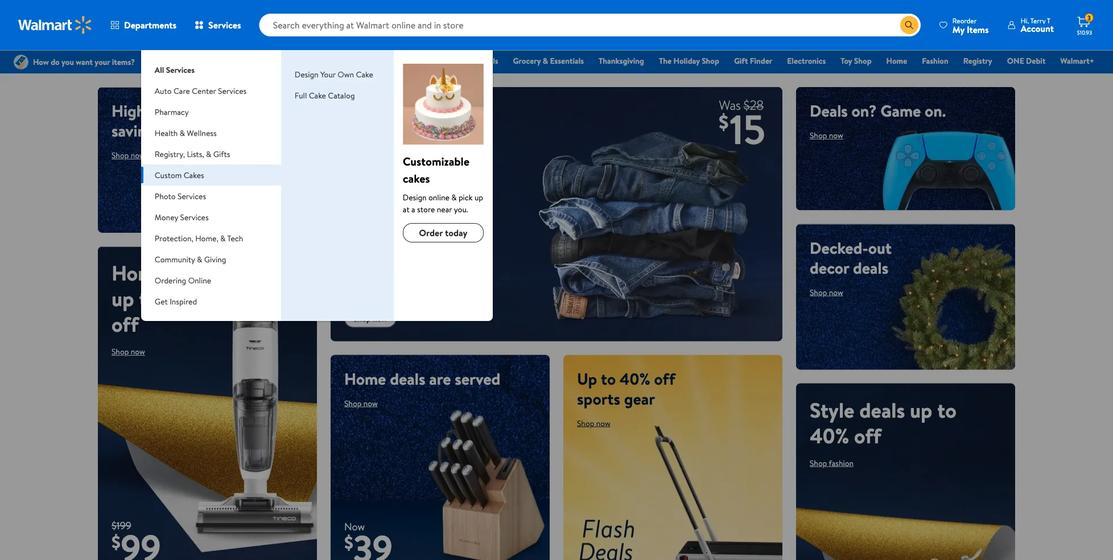 Task type: describe. For each thing, give the bounding box(es) containing it.
gifts,
[[184, 100, 220, 122]]

home for home
[[887, 55, 908, 66]]

online
[[188, 275, 211, 286]]

essentials
[[550, 55, 584, 66]]

& left giving
[[197, 254, 202, 265]]

now for decked-out decor deals
[[830, 287, 844, 298]]

up for home deals up to 30% off
[[112, 284, 134, 313]]

gift
[[735, 55, 749, 66]]

deals for home deals are served
[[390, 368, 426, 390]]

protection, home, & tech button
[[141, 228, 281, 249]]

up
[[577, 368, 598, 390]]

t
[[1048, 16, 1051, 25]]

grocery
[[513, 55, 541, 66]]

own
[[338, 69, 354, 80]]

shop for home deals are served
[[345, 398, 362, 409]]

reorder my items
[[953, 16, 990, 36]]

get inspired button
[[141, 291, 281, 312]]

inspired
[[170, 296, 197, 307]]

finder
[[750, 55, 773, 66]]

items
[[968, 23, 990, 36]]

high
[[112, 100, 145, 122]]

shop for save big!
[[354, 313, 371, 324]]

debit
[[1027, 55, 1046, 66]]

walmart+
[[1061, 55, 1095, 66]]

holiday
[[674, 55, 700, 66]]

40% inside up to 40% off sports gear
[[620, 368, 651, 390]]

$ for home deals are served
[[345, 530, 354, 556]]

off inside up to 40% off sports gear
[[655, 368, 676, 390]]

shop now link for high tech gifts, huge savings
[[112, 150, 145, 161]]

you.
[[454, 204, 468, 215]]

3
[[1088, 13, 1092, 23]]

one debit
[[1008, 55, 1046, 66]]

terry
[[1031, 16, 1046, 25]]

Walmart Site-Wide search field
[[259, 14, 921, 36]]

protection, home, & tech
[[155, 233, 243, 244]]

save
[[345, 248, 417, 298]]

auto
[[155, 85, 172, 96]]

community
[[155, 254, 195, 265]]

shop now for high tech gifts, huge savings
[[112, 150, 145, 161]]

now for save big!
[[373, 313, 387, 324]]

& right grocery
[[543, 55, 549, 66]]

shop now for decked-out decor deals
[[810, 287, 844, 298]]

the holiday shop link
[[654, 55, 725, 67]]

wellness
[[187, 127, 217, 138]]

services for photo services
[[178, 191, 206, 202]]

the
[[660, 55, 672, 66]]

services up huge
[[218, 85, 247, 96]]

services inside popup button
[[208, 19, 241, 31]]

off for style deals up to 40% off
[[855, 421, 882, 450]]

shop now link for save big!
[[345, 310, 397, 328]]

community & giving
[[155, 254, 226, 265]]

cakes
[[403, 170, 430, 186]]

pharmacy button
[[141, 101, 281, 122]]

game
[[881, 100, 922, 122]]

registry link
[[959, 55, 998, 67]]

black friday deals
[[436, 55, 499, 66]]

shop now link for deals on? game on.
[[810, 130, 844, 141]]

registry, lists, & gifts button
[[141, 144, 281, 165]]

$10.93
[[1078, 28, 1093, 36]]

health & wellness
[[155, 127, 217, 138]]

pharmacy
[[155, 106, 189, 117]]

lists,
[[187, 148, 204, 159]]

decked-
[[810, 237, 869, 259]]

custom cakes button
[[141, 165, 281, 186]]

auto care center services button
[[141, 80, 281, 101]]

Search search field
[[259, 14, 921, 36]]

home,
[[196, 233, 219, 244]]

off for home deals up to 30% off
[[112, 310, 139, 339]]

now for deals on? game on.
[[830, 130, 844, 141]]

protection,
[[155, 233, 194, 244]]

full cake catalog
[[295, 90, 355, 101]]

now for home deals are served
[[364, 398, 378, 409]]

shop now for deals on? game on.
[[810, 130, 844, 141]]

custom cakes
[[155, 169, 204, 181]]

electronics
[[788, 55, 826, 66]]

near
[[437, 204, 452, 215]]

my
[[953, 23, 965, 36]]

design your own cake
[[295, 69, 373, 80]]

registry
[[964, 55, 993, 66]]

grocery & essentials
[[513, 55, 584, 66]]

ordering online
[[155, 275, 211, 286]]

$199
[[112, 519, 131, 533]]

shop now link for home deals are served
[[345, 398, 378, 409]]

now for home deals up to 30% off
[[131, 346, 145, 357]]

services for money services
[[180, 212, 209, 223]]

30%
[[163, 284, 200, 313]]

photo services button
[[141, 186, 281, 207]]

was dollar $199, now dollar 99 group
[[98, 519, 161, 560]]

home deals are served
[[345, 368, 501, 390]]

care
[[174, 85, 190, 96]]

walmart+ link
[[1056, 55, 1100, 67]]

shop fashion link
[[810, 458, 854, 469]]

design your own cake link
[[295, 69, 373, 80]]

photo
[[155, 191, 176, 202]]

cakes
[[184, 169, 204, 181]]

now
[[345, 520, 365, 534]]

sports
[[577, 388, 621, 410]]

shop for deals on? game on.
[[810, 130, 828, 141]]

toy shop link
[[836, 55, 877, 67]]

1 horizontal spatial cake
[[356, 69, 373, 80]]

up for style deals up to 40% off
[[911, 396, 933, 424]]

health
[[155, 127, 178, 138]]

to inside up to 40% off sports gear
[[601, 368, 616, 390]]

huge
[[224, 100, 259, 122]]

registry, lists, & gifts
[[155, 148, 230, 159]]

home for home deals are served
[[345, 368, 386, 390]]

at
[[403, 204, 410, 215]]



Task type: locate. For each thing, give the bounding box(es) containing it.
deals inside home deals up to 30% off
[[170, 259, 216, 287]]

off inside home deals up to 30% off
[[112, 310, 139, 339]]

& left gifts
[[206, 148, 212, 159]]

shop for high tech gifts, huge savings
[[112, 150, 129, 161]]

cake right full at top
[[309, 90, 326, 101]]

up
[[475, 192, 483, 203], [112, 284, 134, 313], [911, 396, 933, 424]]

search icon image
[[905, 21, 915, 30]]

toy shop
[[841, 55, 872, 66]]

now for high tech gifts, huge savings
[[131, 150, 145, 161]]

black
[[436, 55, 454, 66]]

1 vertical spatial deals
[[810, 100, 849, 122]]

to inside home deals up to 30% off
[[139, 284, 158, 313]]

2 vertical spatial home
[[345, 368, 386, 390]]

money
[[155, 212, 178, 223]]

0 vertical spatial up
[[475, 192, 483, 203]]

all services link
[[141, 50, 281, 80]]

0 horizontal spatial $
[[112, 529, 121, 555]]

one debit link
[[1003, 55, 1052, 67]]

1 horizontal spatial 40%
[[810, 421, 850, 450]]

fashion
[[830, 458, 854, 469]]

now for up to 40% off sports gear
[[597, 418, 611, 429]]

shop now link for home deals up to 30% off
[[112, 346, 145, 357]]

services up protection, home, & tech
[[180, 212, 209, 223]]

walmart image
[[18, 16, 92, 34]]

deals inside the style deals up to 40% off
[[860, 396, 906, 424]]

deals left on?
[[810, 100, 849, 122]]

big!
[[426, 248, 485, 298]]

40% inside the style deals up to 40% off
[[810, 421, 850, 450]]

tech
[[227, 233, 243, 244]]

& left tech
[[220, 233, 226, 244]]

hi,
[[1022, 16, 1030, 25]]

1 vertical spatial up
[[112, 284, 134, 313]]

to
[[139, 284, 158, 313], [601, 368, 616, 390], [938, 396, 957, 424]]

shop fashion
[[810, 458, 854, 469]]

design left your
[[295, 69, 319, 80]]

0 vertical spatial deals
[[480, 55, 499, 66]]

shop now for up to 40% off sports gear
[[577, 418, 611, 429]]

1 vertical spatial cake
[[309, 90, 326, 101]]

get inspired
[[155, 296, 197, 307]]

online
[[429, 192, 450, 203]]

custom
[[155, 169, 182, 181]]

0 horizontal spatial off
[[112, 310, 139, 339]]

health & wellness button
[[141, 122, 281, 144]]

1 vertical spatial home
[[112, 259, 165, 287]]

design up the a
[[403, 192, 427, 203]]

&
[[543, 55, 549, 66], [180, 127, 185, 138], [206, 148, 212, 159], [452, 192, 457, 203], [220, 233, 226, 244], [197, 254, 202, 265]]

0 horizontal spatial up
[[112, 284, 134, 313]]

your
[[321, 69, 336, 80]]

home for home deals up to 30% off
[[112, 259, 165, 287]]

1 vertical spatial 40%
[[810, 421, 850, 450]]

out
[[869, 237, 892, 259]]

shop
[[702, 55, 720, 66], [855, 55, 872, 66], [810, 130, 828, 141], [112, 150, 129, 161], [810, 287, 828, 298], [354, 313, 371, 324], [112, 346, 129, 357], [345, 398, 362, 409], [577, 418, 595, 429], [810, 458, 828, 469]]

home link
[[882, 55, 913, 67]]

deals right friday
[[480, 55, 499, 66]]

1 horizontal spatial design
[[403, 192, 427, 203]]

toy
[[841, 55, 853, 66]]

0 vertical spatial home
[[887, 55, 908, 66]]

center
[[192, 85, 216, 96]]

home
[[887, 55, 908, 66], [112, 259, 165, 287], [345, 368, 386, 390]]

money services
[[155, 212, 209, 223]]

services
[[208, 19, 241, 31], [166, 64, 195, 75], [218, 85, 247, 96], [178, 191, 206, 202], [180, 212, 209, 223]]

shop for decked-out decor deals
[[810, 287, 828, 298]]

electronics link
[[783, 55, 832, 67]]

1 horizontal spatial deals
[[810, 100, 849, 122]]

0 horizontal spatial 40%
[[620, 368, 651, 390]]

photo services
[[155, 191, 206, 202]]

giving
[[204, 254, 226, 265]]

home deals up to 30% off
[[112, 259, 216, 339]]

up inside "customizable cakes design online & pick up at a store near you."
[[475, 192, 483, 203]]

2 horizontal spatial up
[[911, 396, 933, 424]]

custom cakes image
[[403, 64, 484, 145]]

1 vertical spatial off
[[655, 368, 676, 390]]

to inside the style deals up to 40% off
[[938, 396, 957, 424]]

1 horizontal spatial up
[[475, 192, 483, 203]]

& inside dropdown button
[[206, 148, 212, 159]]

shop now for home deals up to 30% off
[[112, 346, 145, 357]]

shop now link for decked-out decor deals
[[810, 287, 844, 298]]

0 vertical spatial design
[[295, 69, 319, 80]]

$ for home deals up to 30% off
[[112, 529, 121, 555]]

services down cakes
[[178, 191, 206, 202]]

services for all services
[[166, 64, 195, 75]]

deals for style deals up to 40% off
[[860, 396, 906, 424]]

0 horizontal spatial deals
[[480, 55, 499, 66]]

ordering online button
[[141, 270, 281, 291]]

0 vertical spatial to
[[139, 284, 158, 313]]

deals inside black friday deals link
[[480, 55, 499, 66]]

1 vertical spatial design
[[403, 192, 427, 203]]

the holiday shop
[[660, 55, 720, 66]]

to for home
[[139, 284, 158, 313]]

shop for up to 40% off sports gear
[[577, 418, 595, 429]]

design inside "customizable cakes design online & pick up at a store near you."
[[403, 192, 427, 203]]

gift finder link
[[729, 55, 778, 67]]

all
[[155, 64, 164, 75]]

shop for style deals up to 40% off
[[810, 458, 828, 469]]

services up all services link in the left of the page
[[208, 19, 241, 31]]

get
[[155, 296, 168, 307]]

order today
[[419, 227, 468, 239]]

off inside the style deals up to 40% off
[[855, 421, 882, 450]]

up inside home deals up to 30% off
[[112, 284, 134, 313]]

services right all
[[166, 64, 195, 75]]

0 horizontal spatial home
[[112, 259, 165, 287]]

$ inside now dollar 39 null group
[[345, 530, 354, 556]]

gift finder
[[735, 55, 773, 66]]

hi, terry t account
[[1022, 16, 1055, 35]]

high tech gifts, huge savings
[[112, 100, 259, 142]]

services button
[[186, 11, 250, 39]]

services inside 'dropdown button'
[[178, 191, 206, 202]]

cake right own
[[356, 69, 373, 80]]

deals
[[480, 55, 499, 66], [810, 100, 849, 122]]

1 horizontal spatial off
[[655, 368, 676, 390]]

0 horizontal spatial cake
[[309, 90, 326, 101]]

0 horizontal spatial design
[[295, 69, 319, 80]]

2 vertical spatial off
[[855, 421, 882, 450]]

deals for home deals up to 30% off
[[170, 259, 216, 287]]

deals
[[854, 257, 889, 279], [170, 259, 216, 287], [390, 368, 426, 390], [860, 396, 906, 424]]

customizable cakes design online & pick up at a store near you.
[[403, 153, 483, 215]]

2 vertical spatial up
[[911, 396, 933, 424]]

auto care center services
[[155, 85, 247, 96]]

shop now link
[[810, 130, 844, 141], [112, 150, 145, 161], [810, 287, 844, 298], [345, 310, 397, 328], [112, 346, 145, 357], [345, 398, 378, 409], [577, 418, 611, 429]]

order
[[419, 227, 443, 239]]

1 horizontal spatial $
[[345, 530, 354, 556]]

& left "pick"
[[452, 192, 457, 203]]

served
[[455, 368, 501, 390]]

0 vertical spatial cake
[[356, 69, 373, 80]]

thanksgiving link
[[594, 55, 650, 67]]

up inside the style deals up to 40% off
[[911, 396, 933, 424]]

deals inside decked-out decor deals
[[854, 257, 889, 279]]

today
[[445, 227, 468, 239]]

black friday deals link
[[431, 55, 504, 67]]

reorder
[[953, 16, 977, 25]]

store
[[417, 204, 435, 215]]

shop now for save big!
[[354, 313, 387, 324]]

$ inside group
[[112, 529, 121, 555]]

decor
[[810, 257, 850, 279]]

shop now link for up to 40% off sports gear
[[577, 418, 611, 429]]

off
[[112, 310, 139, 339], [655, 368, 676, 390], [855, 421, 882, 450]]

shop for home deals up to 30% off
[[112, 346, 129, 357]]

0 horizontal spatial to
[[139, 284, 158, 313]]

full cake catalog link
[[295, 90, 355, 101]]

gifts
[[213, 148, 230, 159]]

cake
[[356, 69, 373, 80], [309, 90, 326, 101]]

2 horizontal spatial home
[[887, 55, 908, 66]]

home inside home deals up to 30% off
[[112, 259, 165, 287]]

2 vertical spatial to
[[938, 396, 957, 424]]

full
[[295, 90, 307, 101]]

& right health
[[180, 127, 185, 138]]

fashion
[[923, 55, 949, 66]]

1 horizontal spatial home
[[345, 368, 386, 390]]

savings
[[112, 120, 162, 142]]

gear
[[625, 388, 656, 410]]

grocery & essentials link
[[508, 55, 589, 67]]

money services button
[[141, 207, 281, 228]]

0 vertical spatial 40%
[[620, 368, 651, 390]]

2 horizontal spatial to
[[938, 396, 957, 424]]

1 horizontal spatial to
[[601, 368, 616, 390]]

40% right up
[[620, 368, 651, 390]]

40% up shop fashion link
[[810, 421, 850, 450]]

40%
[[620, 368, 651, 390], [810, 421, 850, 450]]

departments
[[124, 19, 177, 31]]

shop now for home deals are served
[[345, 398, 378, 409]]

ordering
[[155, 275, 186, 286]]

customizable
[[403, 153, 470, 169]]

& inside "customizable cakes design online & pick up at a store near you."
[[452, 192, 457, 203]]

2 horizontal spatial off
[[855, 421, 882, 450]]

save big!
[[345, 248, 485, 298]]

1 vertical spatial to
[[601, 368, 616, 390]]

0 vertical spatial off
[[112, 310, 139, 339]]

to for style
[[938, 396, 957, 424]]

now dollar 39 null group
[[331, 520, 393, 560]]

up to 40% off sports gear
[[577, 368, 676, 410]]

tech
[[149, 100, 180, 122]]



Task type: vqa. For each thing, say whether or not it's contained in the screenshot.
the Straight
no



